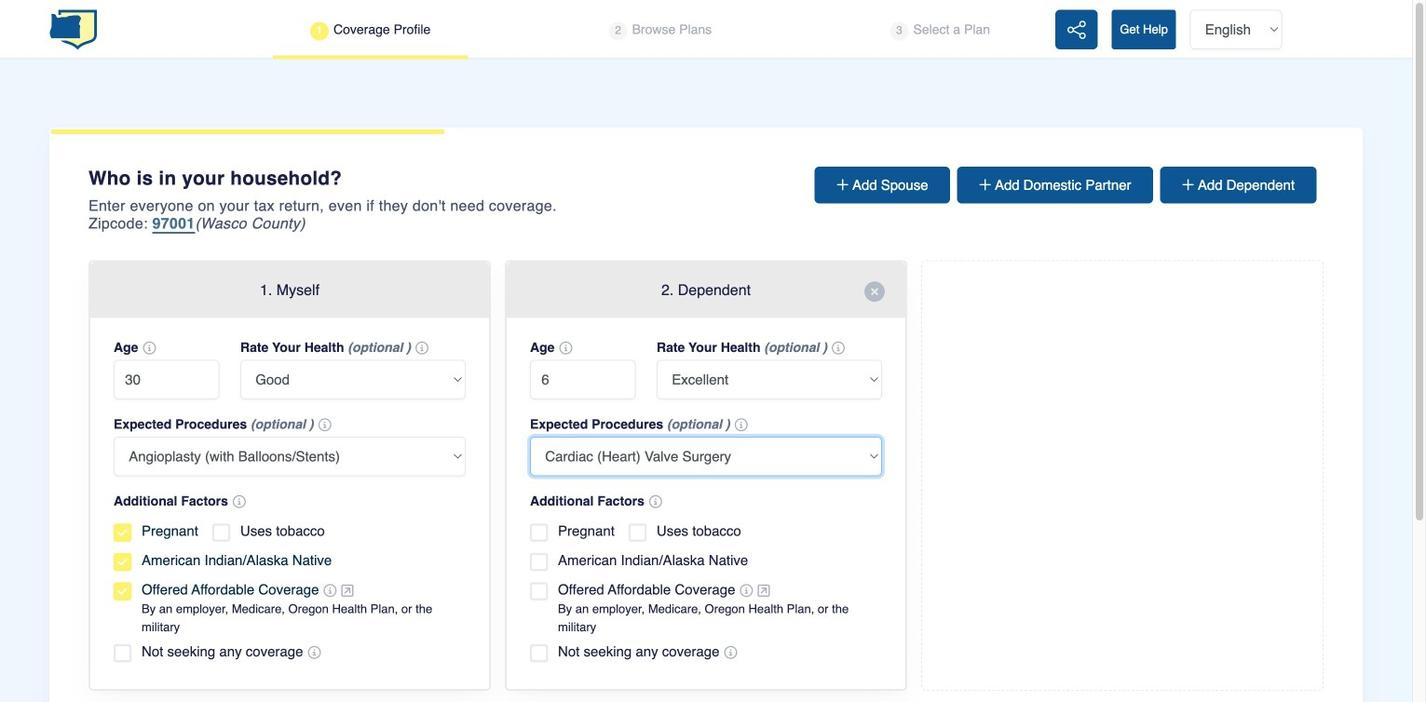 Task type: locate. For each thing, give the bounding box(es) containing it.
2 horizontal spatial plus image
[[1182, 178, 1198, 192]]

1 horizontal spatial plus image
[[979, 178, 995, 192]]

0 horizontal spatial plus image
[[837, 178, 852, 192]]

state logo image
[[49, 9, 97, 51]]

info circle image
[[318, 419, 331, 432], [735, 419, 748, 432], [324, 585, 337, 598], [308, 647, 321, 660], [724, 647, 737, 660]]

plus image
[[837, 178, 852, 192], [979, 178, 995, 192], [1182, 178, 1198, 192]]

Ex. 32 text field
[[530, 360, 636, 400]]

info circle image
[[143, 342, 156, 355], [416, 342, 429, 355], [559, 342, 572, 355], [832, 342, 845, 355], [233, 496, 246, 509], [649, 496, 662, 509], [740, 585, 753, 598]]

2 plus image from the left
[[979, 178, 995, 192]]



Task type: describe. For each thing, give the bounding box(es) containing it.
Ex. 32 text field
[[114, 360, 219, 400]]

external link square image
[[341, 584, 354, 598]]

external link square image
[[758, 584, 770, 598]]

times circle image
[[865, 282, 885, 302]]

share image
[[1068, 20, 1086, 41]]

1 plus image from the left
[[837, 178, 852, 192]]

3 plus image from the left
[[1182, 178, 1198, 192]]



Task type: vqa. For each thing, say whether or not it's contained in the screenshot.
the times circle 'IMAGE'
yes



